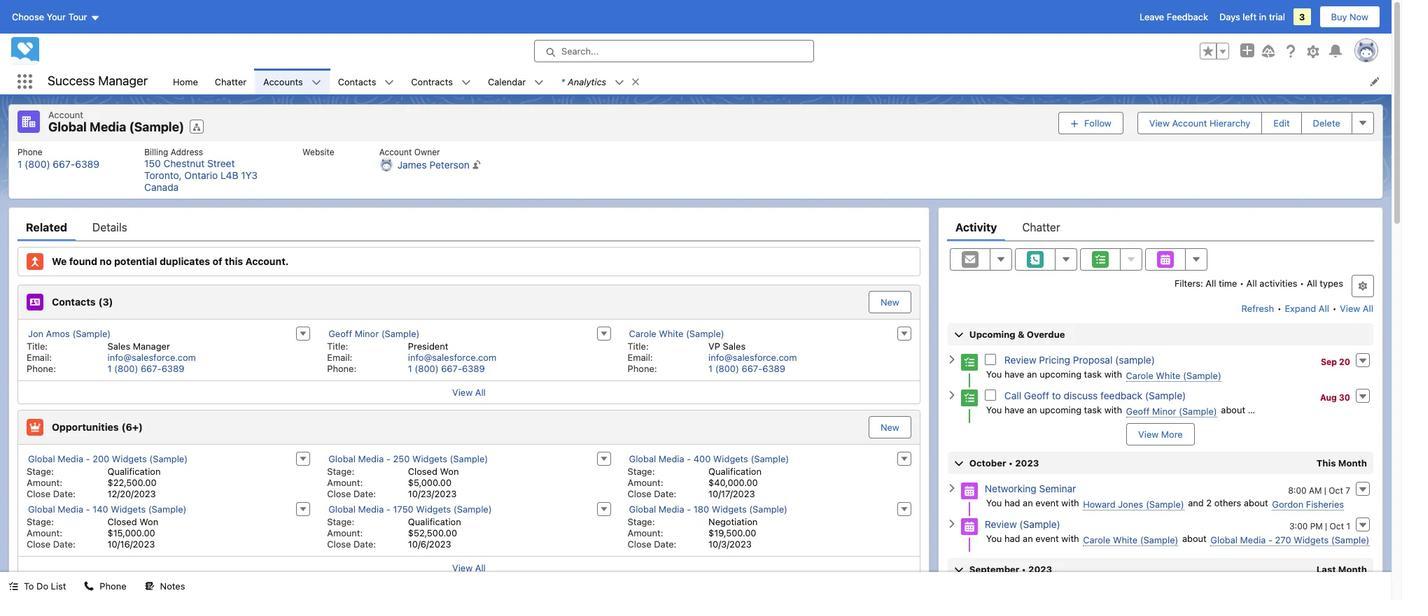 Task type: vqa. For each thing, say whether or not it's contained in the screenshot.


Task type: locate. For each thing, give the bounding box(es) containing it.
(sample) down "upcoming & overdue" dropdown button
[[1183, 370, 1222, 381]]

2 1 (800) 667-6389 from the left
[[408, 363, 485, 374]]

have
[[1005, 369, 1025, 380], [1005, 404, 1025, 416]]

media down $5,000.00 close date:
[[358, 504, 384, 515]]

(800) for geoff
[[415, 363, 439, 374]]

email:
[[27, 352, 52, 363], [327, 352, 353, 363], [628, 352, 653, 363]]

1 horizontal spatial closed
[[408, 466, 438, 477]]

carole white (sample) element
[[619, 325, 920, 376]]

qualification inside global media - 400 widgets (sample) element
[[709, 466, 762, 477]]

2 new from the top
[[881, 422, 900, 433]]

phone: for vp sales email:
[[628, 363, 657, 374]]

0 horizontal spatial closed
[[108, 516, 137, 528]]

1 horizontal spatial email:
[[327, 352, 353, 363]]

3 phone: from the left
[[628, 363, 657, 374]]

1 info@salesforce.com from the left
[[108, 352, 196, 363]]

close inside $19,500.00 close date:
[[628, 539, 652, 550]]

3 you from the top
[[987, 498, 1002, 509]]

qualification up the "10/6/2023"
[[408, 516, 461, 528]]

0 vertical spatial had
[[1005, 498, 1021, 509]]

media for global media - 250 widgets (sample)
[[358, 453, 384, 465]]

text default image inside calendar list item
[[534, 78, 544, 87]]

- for 1750
[[386, 504, 391, 515]]

- for 250
[[386, 453, 391, 465]]

of
[[213, 255, 222, 267]]

october  •  2023
[[970, 458, 1039, 469]]

1 horizontal spatial account
[[379, 147, 412, 157]]

closed won amount: down 250
[[327, 466, 459, 488]]

new button for contacts (3)
[[869, 291, 912, 313]]

0 vertical spatial upcoming
[[1040, 369, 1082, 380]]

media up negotiation amount:
[[659, 504, 685, 515]]

1 horizontal spatial tab list
[[947, 213, 1375, 241]]

stage: for global media - 400 widgets (sample)
[[628, 466, 655, 477]]

date: up list
[[53, 539, 76, 550]]

2 view all from the top
[[452, 563, 486, 574]]

1 have from the top
[[1005, 369, 1025, 380]]

new button for opportunities (6+)
[[869, 416, 912, 439]]

1 vertical spatial task
[[1084, 404, 1102, 416]]

0 horizontal spatial sales
[[108, 341, 130, 352]]

info@salesforce.com phone: inside carole white (sample) element
[[628, 352, 797, 374]]

0 horizontal spatial chatter link
[[206, 69, 255, 95]]

1 for geoff
[[408, 363, 412, 374]]

0 vertical spatial chatter
[[215, 76, 247, 87]]

activity link
[[956, 213, 997, 241]]

date: up global media - 1750 widgets (sample)
[[354, 488, 376, 500]]

0 horizontal spatial white
[[659, 328, 684, 339]]

qualification for $52,500.00 close date:
[[408, 516, 461, 528]]

view all for (6+)
[[452, 563, 486, 574]]

an down overdue
[[1027, 369, 1037, 380]]

email: down geoff minor (sample)
[[327, 352, 353, 363]]

1 info@salesforce.com link from the left
[[108, 352, 196, 363]]

(800) inside geoff minor (sample) element
[[415, 363, 439, 374]]

• right "september"
[[1022, 564, 1026, 575]]

all
[[1206, 278, 1217, 289], [1247, 278, 1257, 289], [1307, 278, 1318, 289], [1319, 303, 1330, 314], [1363, 303, 1374, 314], [475, 387, 486, 398], [475, 563, 486, 574]]

trial
[[1269, 11, 1286, 22]]

1 vertical spatial manager
[[133, 341, 170, 352]]

30
[[1339, 392, 1351, 403]]

contacts inside related tab panel
[[52, 296, 96, 308]]

amount: down opportunities image
[[27, 477, 62, 488]]

closed won amount: inside global media - 250 widgets (sample) element
[[327, 466, 459, 488]]

amount: inside global media - 1750 widgets (sample) element
[[327, 528, 363, 539]]

qualification amount: inside global media - 400 widgets (sample) element
[[628, 466, 762, 488]]

1 vertical spatial carole white (sample) link
[[1126, 370, 1222, 382]]

howard
[[1083, 499, 1116, 510]]

media left the 200 on the left bottom
[[58, 453, 83, 465]]

widgets for 200
[[112, 453, 147, 465]]

phone: down the "carole white (sample)"
[[628, 363, 657, 374]]

10/6/2023
[[408, 539, 451, 550]]

task image
[[961, 354, 978, 371], [961, 390, 978, 407]]

(800) down president
[[415, 363, 439, 374]]

1 for jon
[[108, 363, 112, 374]]

new for contacts (3)
[[881, 297, 900, 308]]

info@salesforce.com phone: down jon amos (sample) link
[[27, 352, 196, 374]]

0 horizontal spatial email:
[[27, 352, 52, 363]]

sales right 'vp'
[[723, 341, 746, 352]]

had inside you had an event with carole white (sample) about global media - 270 widgets (sample)
[[1005, 533, 1021, 544]]

1 (800) 667-6389 link down president
[[408, 363, 485, 374]]

0 vertical spatial |
[[1325, 486, 1327, 496]]

carole inside you had an event with carole white (sample) about global media - 270 widgets (sample)
[[1083, 535, 1111, 546]]

1 vertical spatial minor
[[1153, 406, 1177, 417]]

0 horizontal spatial title:
[[27, 341, 48, 352]]

media inside "link"
[[58, 504, 83, 515]]

won up 10/16/2023
[[139, 516, 158, 528]]

1 (800) 667-6389 down 'vp'
[[709, 363, 786, 374]]

- left 250
[[386, 453, 391, 465]]

amount: inside global media - 140 widgets (sample) 'element'
[[27, 528, 62, 539]]

2 horizontal spatial email:
[[628, 352, 653, 363]]

(sample) inside you have an upcoming task with carole white (sample)
[[1183, 370, 1222, 381]]

jon amos (sample)
[[28, 328, 111, 339]]

leave
[[1140, 11, 1165, 22]]

2 horizontal spatial info@salesforce.com phone:
[[628, 352, 797, 374]]

widgets up $5,000.00
[[412, 453, 447, 465]]

2 have from the top
[[1005, 404, 1025, 416]]

qualification amount: down the 200 on the left bottom
[[27, 466, 161, 488]]

1 phone: from the left
[[27, 363, 56, 374]]

1 horizontal spatial chatter link
[[1023, 213, 1061, 241]]

global for global media (sample)
[[48, 120, 87, 134]]

667- for jon
[[141, 363, 162, 374]]

date: down global media - 180 widgets (sample) link
[[654, 539, 677, 550]]

20
[[1340, 357, 1351, 367]]

won up 10/23/2023
[[440, 466, 459, 477]]

stage: inside global media - 180 widgets (sample) element
[[628, 516, 655, 528]]

(sample) down the networking seminar
[[1020, 519, 1061, 530]]

sep
[[1321, 357, 1337, 367]]

0 vertical spatial view all
[[452, 387, 486, 398]]

call geoff to discuss feedback (sample) link
[[1005, 390, 1186, 402]]

(800) inside carole white (sample) element
[[715, 363, 739, 374]]

1 event image from the top
[[961, 483, 978, 500]]

list for the leave feedback link
[[165, 69, 1392, 95]]

0 vertical spatial new button
[[869, 291, 912, 313]]

we
[[52, 255, 67, 267]]

have inside you have an upcoming task with geoff minor (sample) about
[[1005, 404, 1025, 416]]

contacts inside contacts list item
[[338, 76, 376, 87]]

have up call
[[1005, 369, 1025, 380]]

0 vertical spatial closed
[[408, 466, 438, 477]]

phone inside phone 1 (800) 667-6389
[[17, 147, 42, 157]]

1 horizontal spatial won
[[440, 466, 459, 477]]

view all for (3)
[[452, 387, 486, 398]]

global
[[48, 120, 87, 134], [28, 453, 55, 465], [329, 453, 356, 465], [629, 453, 656, 465], [28, 504, 55, 515], [329, 504, 356, 515], [629, 504, 656, 515], [1211, 535, 1238, 546]]

no
[[100, 255, 112, 267]]

| for review (sample)
[[1326, 521, 1328, 532]]

carole up vp sales email:
[[629, 328, 657, 339]]

global down opportunities image
[[28, 453, 55, 465]]

0 horizontal spatial tab list
[[18, 213, 921, 241]]

1 horizontal spatial contacts
[[338, 76, 376, 87]]

white inside you had an event with carole white (sample) about global media - 270 widgets (sample)
[[1113, 535, 1138, 546]]

1 (800) 667-6389 link
[[17, 158, 100, 170], [108, 363, 184, 374], [408, 363, 485, 374], [709, 363, 786, 374]]

accounts
[[263, 76, 303, 87]]

close for $15,000.00 close date:
[[27, 539, 51, 550]]

contacts up jon amos (sample)
[[52, 296, 96, 308]]

1 inside phone 1 (800) 667-6389
[[17, 158, 22, 170]]

2 upcoming from the top
[[1040, 404, 1082, 416]]

2 sales from the left
[[723, 341, 746, 352]]

1 month from the top
[[1339, 458, 1368, 469]]

1 vertical spatial had
[[1005, 533, 1021, 544]]

- for 400
[[687, 453, 691, 465]]

amount: inside global media - 200 widgets (sample) element
[[27, 477, 62, 488]]

info@salesforce.com for sales manager
[[108, 352, 196, 363]]

review down &
[[1005, 354, 1037, 366]]

1 horizontal spatial carole
[[1083, 535, 1111, 546]]

1 vertical spatial upcoming
[[1040, 404, 1082, 416]]

others
[[1215, 498, 1242, 509]]

2 tab list from the left
[[947, 213, 1375, 241]]

all right expand
[[1319, 303, 1330, 314]]

have inside you have an upcoming task with carole white (sample)
[[1005, 369, 1025, 380]]

sales manager email:
[[27, 341, 170, 363]]

info@salesforce.com phone: inside geoff minor (sample) element
[[327, 352, 497, 374]]

qualification amount: inside global media - 200 widgets (sample) element
[[27, 466, 161, 488]]

3 1 (800) 667-6389 from the left
[[709, 363, 786, 374]]

info@salesforce.com phone: for president
[[327, 352, 497, 374]]

1 task image from the top
[[961, 354, 978, 371]]

1 sales from the left
[[108, 341, 130, 352]]

1 vertical spatial review
[[985, 519, 1017, 530]]

widgets inside "link"
[[412, 453, 447, 465]]

phone:
[[27, 363, 56, 374], [327, 363, 357, 374], [628, 363, 657, 374]]

review pricing proposal (sample) link
[[1005, 354, 1155, 366]]

3 info@salesforce.com from the left
[[709, 352, 797, 363]]

search...
[[562, 46, 599, 57]]

event image up "september"
[[961, 519, 978, 535]]

info@salesforce.com for vp sales
[[709, 352, 797, 363]]

0 vertical spatial carole white (sample) link
[[629, 328, 725, 340]]

1 vertical spatial closed
[[108, 516, 137, 528]]

(800) up related 'link' on the top of the page
[[25, 158, 50, 170]]

info@salesforce.com phone: inside jon amos (sample) element
[[27, 352, 196, 374]]

2 you from the top
[[987, 404, 1002, 416]]

text default image inside accounts list item
[[311, 78, 321, 87]]

1 (800) 667-6389 inside jon amos (sample) element
[[108, 363, 184, 374]]

text default image
[[631, 77, 641, 87], [311, 78, 321, 87], [385, 78, 395, 87], [534, 78, 544, 87], [947, 391, 957, 401], [947, 484, 957, 494], [947, 520, 957, 529], [8, 582, 18, 592], [145, 582, 154, 592]]

info@salesforce.com inside jon amos (sample) element
[[108, 352, 196, 363]]

geoff minor (sample) element
[[319, 325, 619, 376]]

qualification amount: for 200
[[27, 466, 161, 488]]

1 vertical spatial won
[[139, 516, 158, 528]]

0 horizontal spatial carole
[[629, 328, 657, 339]]

1 email: from the left
[[27, 352, 52, 363]]

gordon fisheries link
[[1273, 499, 1345, 511]]

2 task from the top
[[1084, 404, 1102, 416]]

1 inside geoff minor (sample) element
[[408, 363, 412, 374]]

search... button
[[534, 40, 814, 62]]

0 horizontal spatial chatter
[[215, 76, 247, 87]]

review pricing proposal (sample)
[[1005, 354, 1155, 366]]

3 info@salesforce.com phone: from the left
[[628, 352, 797, 374]]

1 new from the top
[[881, 297, 900, 308]]

view all down geoff minor (sample) element
[[452, 387, 486, 398]]

carole white (sample)
[[629, 328, 725, 339]]

667- for geoff
[[441, 363, 462, 374]]

qualification amount: for 1750
[[327, 516, 461, 539]]

call geoff to discuss feedback (sample)
[[1005, 390, 1186, 402]]

do
[[36, 581, 48, 592]]

list containing 150 chestnut street
[[9, 141, 1383, 199]]

view all link down geoff minor (sample) element
[[18, 381, 920, 404]]

title: down jon
[[27, 341, 48, 352]]

task image for review
[[961, 354, 978, 371]]

jones
[[1118, 499, 1144, 510]]

an inside you had an event with howard jones (sample) and 2 others about gordon fisheries
[[1023, 498, 1033, 509]]

oct
[[1329, 486, 1344, 496], [1330, 521, 1344, 532]]

2 horizontal spatial title:
[[628, 341, 649, 352]]

stage: inside global media - 400 widgets (sample) element
[[628, 466, 655, 477]]

close inside $5,000.00 close date:
[[327, 488, 351, 500]]

widgets inside you had an event with carole white (sample) about global media - 270 widgets (sample)
[[1294, 535, 1329, 546]]

stage: for global media - 1750 widgets (sample)
[[327, 516, 354, 528]]

- inside you had an event with carole white (sample) about global media - 270 widgets (sample)
[[1269, 535, 1273, 546]]

details link
[[92, 213, 127, 241]]

2 horizontal spatial phone:
[[628, 363, 657, 374]]

tab list containing related
[[18, 213, 921, 241]]

0 horizontal spatial closed won amount:
[[27, 516, 158, 539]]

1 tab list from the left
[[18, 213, 921, 241]]

amos
[[46, 328, 70, 339]]

0 horizontal spatial phone:
[[27, 363, 56, 374]]

stage: down $40,000.00 close date:
[[628, 516, 655, 528]]

info@salesforce.com link inside geoff minor (sample) element
[[408, 352, 497, 363]]

global for global media - 400 widgets (sample)
[[629, 453, 656, 465]]

review for review pricing proposal (sample)
[[1005, 354, 1037, 366]]

2 event image from the top
[[961, 519, 978, 535]]

1 horizontal spatial title:
[[327, 341, 348, 352]]

2 horizontal spatial geoff
[[1126, 406, 1150, 417]]

1 had from the top
[[1005, 498, 1021, 509]]

0 horizontal spatial info@salesforce.com
[[108, 352, 196, 363]]

0 vertical spatial geoff minor (sample) link
[[329, 328, 420, 340]]

0 vertical spatial closed won amount:
[[327, 466, 459, 488]]

1 vertical spatial 2023
[[1029, 564, 1053, 575]]

manager inside sales manager email:
[[133, 341, 170, 352]]

view all down global media - 1750 widgets (sample) element at left
[[452, 563, 486, 574]]

you for you have an upcoming task with carole white (sample)
[[987, 369, 1002, 380]]

1 event from the top
[[1036, 498, 1059, 509]]

*
[[561, 76, 565, 87]]

global inside you had an event with carole white (sample) about global media - 270 widgets (sample)
[[1211, 535, 1238, 546]]

1 info@salesforce.com phone: from the left
[[27, 352, 196, 374]]

info@salesforce.com
[[108, 352, 196, 363], [408, 352, 497, 363], [709, 352, 797, 363]]

- inside "link"
[[386, 453, 391, 465]]

1 (800) 667-6389 down president
[[408, 363, 485, 374]]

1 upcoming from the top
[[1040, 369, 1082, 380]]

chatter right the home
[[215, 76, 247, 87]]

1 horizontal spatial info@salesforce.com link
[[408, 352, 497, 363]]

manager for success manager
[[98, 74, 148, 88]]

close for $22,500.00 close date:
[[27, 488, 51, 500]]

event image for review
[[961, 519, 978, 535]]

stage: inside global media - 250 widgets (sample) element
[[327, 466, 354, 477]]

carole white (sample) link for you have an upcoming task with carole white (sample)
[[1126, 370, 1222, 382]]

date: for $22,500.00 close date:
[[53, 488, 76, 500]]

1 title: from the left
[[27, 341, 48, 352]]

2 month from the top
[[1339, 564, 1368, 575]]

0 horizontal spatial minor
[[355, 328, 379, 339]]

have for you have an upcoming task with geoff minor (sample) about
[[1005, 404, 1025, 416]]

date: inside $15,000.00 close date:
[[53, 539, 76, 550]]

event image
[[961, 483, 978, 500], [961, 519, 978, 535]]

0 vertical spatial new
[[881, 297, 900, 308]]

view down geoff minor (sample) element
[[452, 387, 473, 398]]

1 vertical spatial white
[[1156, 370, 1181, 381]]

2 vertical spatial carole
[[1083, 535, 1111, 546]]

manager for sales manager email:
[[133, 341, 170, 352]]

6389 inside carole white (sample) element
[[763, 363, 786, 374]]

about inside you had an event with howard jones (sample) and 2 others about gordon fisheries
[[1244, 498, 1269, 509]]

media for global media - 200 widgets (sample)
[[58, 453, 83, 465]]

with
[[1105, 369, 1123, 380], [1105, 404, 1123, 416], [1062, 498, 1080, 509], [1062, 533, 1080, 544]]

2 task image from the top
[[961, 390, 978, 407]]

2 horizontal spatial account
[[1173, 117, 1208, 129]]

info@salesforce.com phone: for vp
[[628, 352, 797, 374]]

global media - 180 widgets (sample) element
[[619, 501, 920, 551]]

2 had from the top
[[1005, 533, 1021, 544]]

2 new button from the top
[[869, 416, 912, 439]]

carole inside you have an upcoming task with carole white (sample)
[[1126, 370, 1154, 381]]

minor inside you have an upcoming task with geoff minor (sample) about
[[1153, 406, 1177, 417]]

1 horizontal spatial phone
[[100, 581, 126, 592]]

180
[[694, 504, 709, 515]]

6389
[[75, 158, 100, 170], [162, 363, 184, 374], [462, 363, 485, 374], [763, 363, 786, 374]]

amount: inside negotiation amount:
[[628, 528, 664, 539]]

closed won amount:
[[327, 466, 459, 488], [27, 516, 158, 539]]

closed down global media - 140 widgets (sample) "link"
[[108, 516, 137, 528]]

0 vertical spatial view all link
[[1340, 297, 1375, 320]]

2 horizontal spatial qualification amount:
[[628, 466, 762, 488]]

1 (800) 667-6389 link inside geoff minor (sample) element
[[408, 363, 485, 374]]

carole white (sample) link down howard jones (sample) link
[[1083, 535, 1179, 547]]

stage: down $22,500.00 close date: at left
[[27, 516, 54, 528]]

(sample) inside "link"
[[450, 453, 488, 465]]

(800) down 'vp'
[[715, 363, 739, 374]]

view right follow at the top right of the page
[[1150, 117, 1170, 129]]

you down networking
[[987, 498, 1002, 509]]

analytics
[[568, 76, 607, 87]]

media left 250
[[358, 453, 384, 465]]

you have an upcoming task with carole white (sample)
[[987, 369, 1222, 381]]

list item
[[553, 69, 647, 95]]

month right "last"
[[1339, 564, 1368, 575]]

delete button
[[1302, 112, 1353, 134]]

you inside you have an upcoming task with carole white (sample)
[[987, 369, 1002, 380]]

date: for $40,000.00 close date:
[[654, 488, 677, 500]]

global up phone 1 (800) 667-6389
[[48, 120, 87, 134]]

geoff minor (sample)
[[329, 328, 420, 339]]

0 vertical spatial list
[[165, 69, 1392, 95]]

month for last month
[[1339, 564, 1368, 575]]

0 vertical spatial about
[[1221, 404, 1246, 416]]

text default image
[[461, 78, 471, 87], [615, 78, 625, 87], [947, 355, 957, 365], [84, 582, 94, 592]]

1 vertical spatial task image
[[961, 390, 978, 407]]

event down 'review (sample)'
[[1036, 533, 1059, 544]]

tab list
[[18, 213, 921, 241], [947, 213, 1375, 241]]

2 vertical spatial white
[[1113, 535, 1138, 546]]

geoff down feedback
[[1126, 406, 1150, 417]]

white up vp sales email:
[[659, 328, 684, 339]]

1 inside jon amos (sample) element
[[108, 363, 112, 374]]

667- inside carole white (sample) element
[[742, 363, 763, 374]]

0 vertical spatial won
[[440, 466, 459, 477]]

related
[[26, 221, 67, 234]]

info@salesforce.com link for sales manager email:
[[108, 352, 196, 363]]

2 info@salesforce.com from the left
[[408, 352, 497, 363]]

3 title: from the left
[[628, 341, 649, 352]]

- left 140
[[86, 504, 90, 515]]

had inside you had an event with howard jones (sample) and 2 others about gordon fisheries
[[1005, 498, 1021, 509]]

oct right pm
[[1330, 521, 1344, 532]]

1 vertical spatial have
[[1005, 404, 1025, 416]]

date: inside $52,500.00 close date:
[[354, 539, 376, 550]]

list for home link
[[9, 141, 1383, 199]]

6389 for jon amos (sample)
[[162, 363, 184, 374]]

you up october
[[987, 404, 1002, 416]]

1 (800) 667-6389 link up the related
[[17, 158, 100, 170]]

amount: for global media - 400 widgets (sample)
[[628, 477, 664, 488]]

pm
[[1311, 521, 1323, 532]]

white down "upcoming & overdue" dropdown button
[[1156, 370, 1181, 381]]

1 horizontal spatial info@salesforce.com phone:
[[327, 352, 497, 374]]

you
[[987, 369, 1002, 380], [987, 404, 1002, 416], [987, 498, 1002, 509], [987, 533, 1002, 544]]

date: for $15,000.00 close date:
[[53, 539, 76, 550]]

task image for call
[[961, 390, 978, 407]]

1 new button from the top
[[869, 291, 912, 313]]

6389 inside jon amos (sample) element
[[162, 363, 184, 374]]

expand
[[1285, 303, 1317, 314]]

won for $15,000.00
[[139, 516, 158, 528]]

media left 270
[[1241, 535, 1266, 546]]

an down the 'review (sample)' link
[[1023, 533, 1033, 544]]

0 vertical spatial phone
[[17, 147, 42, 157]]

667- for carole
[[742, 363, 763, 374]]

1 horizontal spatial info@salesforce.com
[[408, 352, 497, 363]]

group
[[1200, 43, 1230, 60]]

title: inside jon amos (sample) element
[[27, 341, 48, 352]]

about inside you had an event with carole white (sample) about global media - 270 widgets (sample)
[[1183, 533, 1207, 544]]

10/3/2023
[[709, 539, 752, 550]]

1 vertical spatial oct
[[1330, 521, 1344, 532]]

closed won amount: inside global media - 140 widgets (sample) 'element'
[[27, 516, 158, 539]]

email: for vp sales email:
[[628, 352, 653, 363]]

billing
[[144, 147, 168, 157]]

view all link
[[1340, 297, 1375, 320], [18, 381, 920, 404], [18, 556, 920, 579]]

media for global media - 1750 widgets (sample)
[[358, 504, 384, 515]]

0 vertical spatial event image
[[961, 483, 978, 500]]

• right activities
[[1300, 278, 1305, 289]]

tab list up filters: at the right top of the page
[[947, 213, 1375, 241]]

4 you from the top
[[987, 533, 1002, 544]]

close for $5,000.00 close date:
[[327, 488, 351, 500]]

an for you had an event with howard jones (sample) and 2 others about gordon fisheries
[[1023, 498, 1033, 509]]

1 vertical spatial view all
[[452, 563, 486, 574]]

- left 180
[[687, 504, 691, 515]]

qualification amount: inside global media - 1750 widgets (sample) element
[[327, 516, 461, 539]]

networking seminar link
[[985, 483, 1076, 495]]

global media - 140 widgets (sample)
[[28, 504, 187, 515]]

you for you have an upcoming task with geoff minor (sample) about
[[987, 404, 1002, 416]]

1 vertical spatial contacts
[[52, 296, 96, 308]]

address
[[171, 147, 203, 157]]

global media - 270 widgets (sample) link
[[1211, 535, 1370, 547]]

2 horizontal spatial info@salesforce.com
[[709, 352, 797, 363]]

won inside global media - 140 widgets (sample) 'element'
[[139, 516, 158, 528]]

phone button
[[76, 573, 135, 601]]

close inside $15,000.00 close date:
[[27, 539, 51, 550]]

date: inside $22,500.00 close date:
[[53, 488, 76, 500]]

0 horizontal spatial qualification
[[108, 466, 161, 477]]

negotiation
[[709, 516, 758, 528]]

closed inside global media - 140 widgets (sample) 'element'
[[108, 516, 137, 528]]

1 vertical spatial geoff minor (sample) link
[[1126, 406, 1218, 418]]

1 you from the top
[[987, 369, 1002, 380]]

info@salesforce.com phone: for sales
[[27, 352, 196, 374]]

2 horizontal spatial white
[[1156, 370, 1181, 381]]

event down seminar
[[1036, 498, 1059, 509]]

date: for $19,500.00 close date:
[[654, 539, 677, 550]]

global down $5,000.00 close date:
[[329, 504, 356, 515]]

title: inside geoff minor (sample) element
[[327, 341, 348, 352]]

0 horizontal spatial info@salesforce.com phone:
[[27, 352, 196, 374]]

had down networking
[[1005, 498, 1021, 509]]

review down networking
[[985, 519, 1017, 530]]

contacts image
[[27, 294, 43, 311]]

white down jones
[[1113, 535, 1138, 546]]

contracts list item
[[403, 69, 480, 95]]

date: down global media - 1750 widgets (sample) link
[[354, 539, 376, 550]]

had
[[1005, 498, 1021, 509], [1005, 533, 1021, 544]]

(sample) left and
[[1146, 499, 1185, 510]]

info@salesforce.com link for president email:
[[408, 352, 497, 363]]

2 vertical spatial about
[[1183, 533, 1207, 544]]

media down success manager
[[90, 120, 126, 134]]

0 horizontal spatial geoff
[[329, 328, 352, 339]]

1 vertical spatial new button
[[869, 416, 912, 439]]

review (sample)
[[985, 519, 1061, 530]]

global for global media - 180 widgets (sample)
[[629, 504, 656, 515]]

closed inside global media - 250 widgets (sample) element
[[408, 466, 438, 477]]

0 horizontal spatial 1 (800) 667-6389
[[108, 363, 184, 374]]

task down proposal
[[1084, 369, 1102, 380]]

widgets inside "link"
[[111, 504, 146, 515]]

have down call
[[1005, 404, 1025, 416]]

1 (800) 667-6389 for sales manager email:
[[108, 363, 184, 374]]

1 vertical spatial view all link
[[18, 381, 920, 404]]

opportunities
[[52, 421, 119, 433]]

1 1 (800) 667-6389 from the left
[[108, 363, 184, 374]]

1 (800) 667-6389
[[108, 363, 184, 374], [408, 363, 485, 374], [709, 363, 786, 374]]

stage: for global media - 200 widgets (sample)
[[27, 466, 54, 477]]

chatter link
[[206, 69, 255, 95], [1023, 213, 1061, 241]]

2 title: from the left
[[327, 341, 348, 352]]

2 info@salesforce.com link from the left
[[408, 352, 497, 363]]

global up $40,000.00 close date:
[[629, 453, 656, 465]]

2 phone: from the left
[[327, 363, 357, 374]]

info@salesforce.com inside carole white (sample) element
[[709, 352, 797, 363]]

0 vertical spatial manager
[[98, 74, 148, 88]]

widgets
[[112, 453, 147, 465], [412, 453, 447, 465], [713, 453, 748, 465], [111, 504, 146, 515], [416, 504, 451, 515], [712, 504, 747, 515], [1294, 535, 1329, 546]]

text default image inside to do list button
[[8, 582, 18, 592]]

667- inside geoff minor (sample) element
[[441, 363, 462, 374]]

new for opportunities (6+)
[[881, 422, 900, 433]]

1 (800) 667-6389 inside geoff minor (sample) element
[[408, 363, 485, 374]]

1 view all from the top
[[452, 387, 486, 398]]

2 email: from the left
[[327, 352, 353, 363]]

1 (800) 667-6389 link down 'vp'
[[709, 363, 786, 374]]

1 task from the top
[[1084, 369, 1102, 380]]

carole white (sample) link down (sample)
[[1126, 370, 1222, 382]]

phone: inside jon amos (sample) element
[[27, 363, 56, 374]]

1 vertical spatial event image
[[961, 519, 978, 535]]

global media (sample)
[[48, 120, 184, 134]]

1 horizontal spatial qualification amount:
[[327, 516, 461, 539]]

widgets down pm
[[1294, 535, 1329, 546]]

chatter link for home link
[[206, 69, 255, 95]]

1 vertical spatial closed won amount:
[[27, 516, 158, 539]]

widgets up $22,500.00 at the bottom left of page
[[112, 453, 147, 465]]

won inside global media - 250 widgets (sample) element
[[440, 466, 459, 477]]

list item containing *
[[553, 69, 647, 95]]

$52,500.00 close date:
[[327, 528, 457, 550]]

1 horizontal spatial closed won amount:
[[327, 466, 459, 488]]

1 vertical spatial list
[[9, 141, 1383, 199]]

1 vertical spatial phone
[[100, 581, 126, 592]]

closed
[[408, 466, 438, 477], [108, 516, 137, 528]]

account for account
[[48, 109, 83, 120]]

1 horizontal spatial 1 (800) 667-6389
[[408, 363, 485, 374]]

call
[[1005, 390, 1022, 402]]

2 horizontal spatial qualification
[[709, 466, 762, 477]]

you inside you have an upcoming task with geoff minor (sample) about
[[987, 404, 1002, 416]]

date: up negotiation amount:
[[654, 488, 677, 500]]

contacts
[[338, 76, 376, 87], [52, 296, 96, 308]]

sales inside sales manager email:
[[108, 341, 130, 352]]

(800) inside jon amos (sample) element
[[114, 363, 138, 374]]

global up $5,000.00 close date:
[[329, 453, 356, 465]]

widgets for 180
[[712, 504, 747, 515]]

1 horizontal spatial chatter
[[1023, 221, 1061, 234]]

qualification up 10/17/2023
[[709, 466, 762, 477]]

1 vertical spatial carole
[[1126, 370, 1154, 381]]

minor up view more button
[[1153, 406, 1177, 417]]

task down call geoff to discuss feedback (sample) link
[[1084, 404, 1102, 416]]

account.
[[245, 255, 289, 267]]

| right pm
[[1326, 521, 1328, 532]]

list
[[165, 69, 1392, 95], [9, 141, 1383, 199]]

an for you have an upcoming task with carole white (sample)
[[1027, 369, 1037, 380]]

an inside you have an upcoming task with carole white (sample)
[[1027, 369, 1037, 380]]

text default image inside "contracts" list item
[[461, 78, 471, 87]]

close for $52,500.00 close date:
[[327, 539, 351, 550]]

1 (800) 667-6389 inside carole white (sample) element
[[709, 363, 786, 374]]

0 vertical spatial have
[[1005, 369, 1025, 380]]

calendar list item
[[480, 69, 553, 95]]

0 vertical spatial geoff
[[329, 328, 352, 339]]

global media - 400 widgets (sample)
[[629, 453, 789, 465]]

(sample) inside you have an upcoming task with geoff minor (sample) about
[[1179, 406, 1218, 417]]

0 vertical spatial minor
[[355, 328, 379, 339]]

upcoming inside you have an upcoming task with geoff minor (sample) about
[[1040, 404, 1082, 416]]

closed won amount: for 140
[[27, 516, 158, 539]]

• down types
[[1333, 303, 1337, 314]]

1 vertical spatial chatter
[[1023, 221, 1061, 234]]

0 horizontal spatial info@salesforce.com link
[[108, 352, 196, 363]]

1 (800) 667-6389 link up (6+)
[[108, 363, 184, 374]]

3
[[1300, 11, 1306, 22]]

1 (800) 667-6389 link inside carole white (sample) element
[[709, 363, 786, 374]]

carole down howard
[[1083, 535, 1111, 546]]

title: for geoff
[[327, 341, 348, 352]]

jon amos (sample) element
[[18, 325, 319, 376]]

3 info@salesforce.com link from the left
[[709, 352, 797, 363]]

task image down upcoming
[[961, 354, 978, 371]]

1 horizontal spatial geoff
[[1024, 390, 1050, 402]]

list containing home
[[165, 69, 1392, 95]]

2 event from the top
[[1036, 533, 1059, 544]]

3 email: from the left
[[628, 352, 653, 363]]

refresh button
[[1241, 297, 1275, 320]]

media for global media (sample)
[[90, 120, 126, 134]]

2 horizontal spatial carole
[[1126, 370, 1154, 381]]

stage: down $5,000.00 close date:
[[327, 516, 354, 528]]

am
[[1309, 486, 1322, 496]]

(sample) up more
[[1179, 406, 1218, 417]]

close inside $22,500.00 close date:
[[27, 488, 51, 500]]

event inside you had an event with carole white (sample) about global media - 270 widgets (sample)
[[1036, 533, 1059, 544]]

2 info@salesforce.com phone: from the left
[[327, 352, 497, 374]]

global inside "link"
[[28, 504, 55, 515]]

an inside you have an upcoming task with geoff minor (sample) about
[[1027, 404, 1037, 416]]

2 vertical spatial carole white (sample) link
[[1083, 535, 1179, 547]]

your
[[47, 11, 66, 22]]

toronto,
[[144, 169, 182, 181]]

1 horizontal spatial sales
[[723, 341, 746, 352]]



Task type: describe. For each thing, give the bounding box(es) containing it.
about inside you have an upcoming task with geoff minor (sample) about
[[1221, 404, 1246, 416]]

(sample) up 'vp'
[[686, 328, 725, 339]]

(sample) up $40,000.00
[[751, 453, 789, 465]]

edit
[[1274, 117, 1290, 129]]

title: for jon
[[27, 341, 48, 352]]

1 (800) 667-6389 link for jon
[[108, 363, 184, 374]]

$15,000.00 close date:
[[27, 528, 155, 550]]

view inside view account hierarchy button
[[1150, 117, 1170, 129]]

upcoming for carole
[[1040, 369, 1082, 380]]

1 (800) 667-6389 for president email:
[[408, 363, 485, 374]]

global media - 400 widgets (sample) element
[[619, 451, 920, 501]]

8:00
[[1289, 486, 1307, 496]]

all left types
[[1307, 278, 1318, 289]]

global media - 1750 widgets (sample) element
[[319, 501, 619, 551]]

contacts list item
[[330, 69, 403, 95]]

closed for 140
[[108, 516, 137, 528]]

6389 inside phone 1 (800) 667-6389
[[75, 158, 100, 170]]

aug 30
[[1321, 392, 1351, 403]]

(sample) up billing
[[129, 120, 184, 134]]

widgets for 140
[[111, 504, 146, 515]]

jon
[[28, 328, 43, 339]]

with inside you had an event with howard jones (sample) and 2 others about gordon fisheries
[[1062, 498, 1080, 509]]

won for $5,000.00
[[440, 466, 459, 477]]

$40,000.00
[[709, 477, 758, 488]]

(800) for carole
[[715, 363, 739, 374]]

chatter inside "tab list"
[[1023, 221, 1061, 234]]

sep 20
[[1321, 357, 1351, 367]]

view more
[[1139, 429, 1183, 440]]

all left time
[[1206, 278, 1217, 289]]

delete
[[1313, 117, 1341, 129]]

400
[[694, 453, 711, 465]]

media for global media - 140 widgets (sample)
[[58, 504, 83, 515]]

(800) for jon
[[114, 363, 138, 374]]

global media - 250 widgets (sample) element
[[319, 451, 619, 501]]

close for $19,500.00 close date:
[[628, 539, 652, 550]]

email: for sales manager email:
[[27, 352, 52, 363]]

text default image inside phone button
[[84, 582, 94, 592]]

3:00 pm | oct 1
[[1290, 521, 1351, 532]]

6389 for geoff minor (sample)
[[462, 363, 485, 374]]

view account hierarchy
[[1150, 117, 1251, 129]]

contacts link
[[330, 69, 385, 95]]

chatter inside "chatter" 'link'
[[215, 76, 247, 87]]

media for global media - 180 widgets (sample)
[[659, 504, 685, 515]]

geoff inside related tab panel
[[329, 328, 352, 339]]

(sample) up sales manager email:
[[72, 328, 111, 339]]

10/16/2023
[[108, 539, 155, 550]]

global media - 180 widgets (sample) link
[[629, 504, 788, 516]]

(sample) down global media - 400 widgets (sample) element
[[749, 504, 788, 515]]

white inside related tab panel
[[659, 328, 684, 339]]

opportunities (6+)
[[52, 421, 143, 433]]

qualification for $40,000.00 close date:
[[709, 466, 762, 477]]

(3)
[[98, 296, 113, 308]]

hierarchy
[[1210, 117, 1251, 129]]

global for global media - 140 widgets (sample)
[[28, 504, 55, 515]]

ontario
[[184, 169, 218, 181]]

1 horizontal spatial geoff minor (sample) link
[[1126, 406, 1218, 418]]

details
[[92, 221, 127, 234]]

choose
[[12, 11, 44, 22]]

carole inside related tab panel
[[629, 328, 657, 339]]

(sample) up last month
[[1332, 535, 1370, 546]]

account for account owner
[[379, 147, 412, 157]]

$40,000.00 close date:
[[628, 477, 758, 500]]

related tab panel
[[18, 241, 921, 601]]

qualification amount: for 400
[[628, 466, 762, 488]]

closed won amount: for 250
[[327, 466, 459, 488]]

howard jones (sample) link
[[1083, 499, 1185, 511]]

0 horizontal spatial geoff minor (sample) link
[[329, 328, 420, 340]]

global media - 200 widgets (sample)
[[28, 453, 188, 465]]

date: for $5,000.00 close date:
[[354, 488, 376, 500]]

upcoming for geoff
[[1040, 404, 1082, 416]]

global media - 140 widgets (sample) element
[[18, 501, 319, 551]]

had for you had an event with carole white (sample) about global media - 270 widgets (sample)
[[1005, 533, 1021, 544]]

you for you had an event with howard jones (sample) and 2 others about gordon fisheries
[[987, 498, 1002, 509]]

email: inside president email:
[[327, 352, 353, 363]]

follow button
[[1059, 112, 1124, 134]]

view down types
[[1340, 303, 1361, 314]]

last
[[1317, 564, 1336, 575]]

global media - 180 widgets (sample)
[[629, 504, 788, 515]]

media inside you had an event with carole white (sample) about global media - 270 widgets (sample)
[[1241, 535, 1266, 546]]

leave feedback
[[1140, 11, 1209, 22]]

stage: for global media - 180 widgets (sample)
[[628, 516, 655, 528]]

12/20/2023
[[108, 488, 156, 500]]

chatter link for activity link
[[1023, 213, 1061, 241]]

1 (800) 667-6389 link for carole
[[709, 363, 786, 374]]

• right time
[[1240, 278, 1244, 289]]

1y3
[[241, 169, 258, 181]]

view all link for (6+)
[[18, 556, 920, 579]]

stage: for global media - 140 widgets (sample)
[[27, 516, 54, 528]]

(800) inside phone 1 (800) 667-6389
[[25, 158, 50, 170]]

month for this month
[[1339, 458, 1368, 469]]

with inside you had an event with carole white (sample) about global media - 270 widgets (sample)
[[1062, 533, 1080, 544]]

all right expand all button
[[1363, 303, 1374, 314]]

list
[[51, 581, 66, 592]]

$5,000.00 close date:
[[327, 477, 452, 500]]

1 for carole
[[709, 363, 713, 374]]

types
[[1320, 278, 1344, 289]]

pricing
[[1039, 354, 1071, 366]]

(sample) up view more button
[[1145, 390, 1186, 402]]

phone: for president email:
[[327, 363, 357, 374]]

geoff inside you have an upcoming task with geoff minor (sample) about
[[1126, 406, 1150, 417]]

media for global media - 400 widgets (sample)
[[659, 453, 685, 465]]

task for carole
[[1084, 369, 1102, 380]]

calendar
[[488, 76, 526, 87]]

(6+)
[[122, 421, 143, 433]]

billing address 150 chestnut street toronto, ontario l4b 1y3 canada
[[144, 147, 258, 193]]

1 vertical spatial geoff
[[1024, 390, 1050, 402]]

with inside you have an upcoming task with geoff minor (sample) about
[[1105, 404, 1123, 416]]

2023 for october  •  2023
[[1016, 458, 1039, 469]]

review (sample) link
[[985, 519, 1061, 530]]

this month
[[1317, 458, 1368, 469]]

found
[[69, 255, 97, 267]]

choose your tour button
[[11, 6, 100, 28]]

amount: for global media - 200 widgets (sample)
[[27, 477, 62, 488]]

(sample) up $22,500.00 at the bottom left of page
[[149, 453, 188, 465]]

accounts list item
[[255, 69, 330, 95]]

phone for phone 1 (800) 667-6389
[[17, 147, 42, 157]]

$19,500.00 close date:
[[628, 528, 757, 550]]

(sample) inside you had an event with howard jones (sample) and 2 others about gordon fisheries
[[1146, 499, 1185, 510]]

7
[[1346, 486, 1351, 496]]

buy now button
[[1320, 6, 1381, 28]]

view account hierarchy button
[[1138, 112, 1263, 134]]

qualification for $22,500.00 close date:
[[108, 466, 161, 477]]

we found no potential duplicates of this account.
[[52, 255, 289, 267]]

(sample)
[[1116, 354, 1155, 366]]

view all link for (3)
[[18, 381, 920, 404]]

$52,500.00
[[408, 528, 457, 539]]

date: for $52,500.00 close date:
[[354, 539, 376, 550]]

- for 140
[[86, 504, 90, 515]]

aug
[[1321, 392, 1337, 403]]

667- inside phone 1 (800) 667-6389
[[53, 158, 75, 170]]

view down global media - 1750 widgets (sample) element at left
[[452, 563, 473, 574]]

2023 for september  •  2023
[[1029, 564, 1053, 575]]

phone for phone
[[100, 581, 126, 592]]

opportunities image
[[27, 419, 43, 436]]

amount: inside global media - 250 widgets (sample) element
[[327, 477, 363, 488]]

global media - 400 widgets (sample) link
[[629, 453, 789, 465]]

150
[[144, 157, 161, 169]]

duplicates
[[160, 255, 210, 267]]

amount: for global media - 1750 widgets (sample)
[[327, 528, 363, 539]]

(sample) up president email:
[[381, 328, 420, 339]]

global media - 200 widgets (sample) element
[[18, 451, 319, 501]]

event image for networking
[[961, 483, 978, 500]]

carole white (sample) link for about
[[1083, 535, 1179, 547]]

activities
[[1260, 278, 1298, 289]]

1 (800) 667-6389 for vp sales email:
[[709, 363, 786, 374]]

contacts for contacts
[[338, 76, 376, 87]]

contacts for contacts (3)
[[52, 296, 96, 308]]

choose your tour
[[12, 11, 87, 22]]

all down global media - 1750 widgets (sample) element at left
[[475, 563, 486, 574]]

$15,000.00
[[108, 528, 155, 539]]

white inside you have an upcoming task with carole white (sample)
[[1156, 370, 1181, 381]]

more
[[1162, 429, 1183, 440]]

account inside button
[[1173, 117, 1208, 129]]

last month
[[1317, 564, 1368, 575]]

september
[[970, 564, 1020, 575]]

info@salesforce.com link for vp sales email:
[[709, 352, 797, 363]]

| for networking seminar
[[1325, 486, 1327, 496]]

l4b
[[221, 169, 238, 181]]

8:00 am | oct 7
[[1289, 486, 1351, 496]]

$5,000.00
[[408, 477, 452, 488]]

an for you had an event with carole white (sample) about global media - 270 widgets (sample)
[[1023, 533, 1033, 544]]

info@salesforce.com for president
[[408, 352, 497, 363]]

1 (800) 667-6389 link for geoff
[[408, 363, 485, 374]]

contracts
[[411, 76, 453, 87]]

• left expand
[[1278, 303, 1282, 314]]

to
[[24, 581, 34, 592]]

(sample) down you had an event with howard jones (sample) and 2 others about gordon fisheries
[[1140, 535, 1179, 546]]

success
[[48, 74, 95, 88]]

- for 180
[[687, 504, 691, 515]]

global media - 140 widgets (sample) link
[[28, 504, 187, 516]]

james peterson
[[398, 159, 470, 171]]

chestnut
[[163, 157, 205, 169]]

global media - 200 widgets (sample) link
[[28, 453, 188, 465]]

(sample) inside "link"
[[148, 504, 187, 515]]

related link
[[26, 213, 67, 241]]

review for review (sample)
[[985, 519, 1017, 530]]

with inside you have an upcoming task with carole white (sample)
[[1105, 369, 1123, 380]]

president
[[408, 341, 448, 352]]

left
[[1243, 11, 1257, 22]]

event for carole
[[1036, 533, 1059, 544]]

view inside view more button
[[1139, 429, 1159, 440]]

oct for review (sample)
[[1330, 521, 1344, 532]]

140
[[93, 504, 108, 515]]

$22,500.00 close date:
[[27, 477, 157, 500]]

notes
[[160, 581, 185, 592]]

minor inside geoff minor (sample) element
[[355, 328, 379, 339]]

to do list
[[24, 581, 66, 592]]

upcoming
[[970, 329, 1016, 340]]

vp sales email:
[[628, 341, 746, 363]]

sales inside vp sales email:
[[723, 341, 746, 352]]

all down geoff minor (sample) element
[[475, 387, 486, 398]]

widgets for 250
[[412, 453, 447, 465]]

text default image inside notes button
[[145, 582, 154, 592]]

time
[[1219, 278, 1238, 289]]

global for global media - 200 widgets (sample)
[[28, 453, 55, 465]]

website
[[303, 147, 334, 157]]

edit button
[[1262, 112, 1302, 134]]

tab list containing activity
[[947, 213, 1375, 241]]

follow
[[1085, 117, 1112, 129]]

stage: for global media - 250 widgets (sample)
[[327, 466, 354, 477]]

6389 for carole white (sample)
[[763, 363, 786, 374]]

an for you have an upcoming task with geoff minor (sample) about
[[1027, 404, 1037, 416]]

amount: for global media - 180 widgets (sample)
[[628, 528, 664, 539]]

had for you had an event with howard jones (sample) and 2 others about gordon fisheries
[[1005, 498, 1021, 509]]

• right october
[[1009, 458, 1013, 469]]

in
[[1260, 11, 1267, 22]]

overdue
[[1027, 329, 1065, 340]]

(sample) down global media - 250 widgets (sample) element
[[454, 504, 492, 515]]

discuss
[[1064, 390, 1098, 402]]

all right time
[[1247, 278, 1257, 289]]

have for you have an upcoming task with carole white (sample)
[[1005, 369, 1025, 380]]

text default image inside contacts list item
[[385, 78, 395, 87]]



